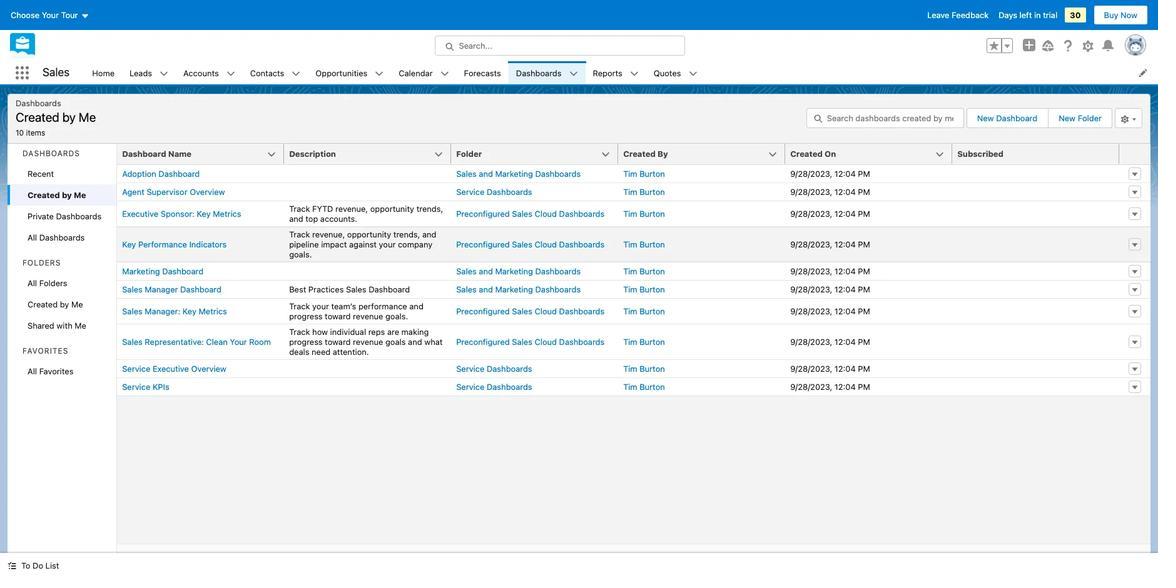 Task type: vqa. For each thing, say whether or not it's contained in the screenshot.


Task type: describe. For each thing, give the bounding box(es) containing it.
company
[[398, 240, 433, 250]]

contacts list item
[[243, 61, 308, 84]]

track for track your team's performance and progress toward revenue goals.
[[289, 302, 310, 312]]

track your team's performance and progress toward revenue goals.
[[289, 302, 424, 322]]

tim burton link for agent supervisor overview
[[623, 187, 665, 197]]

created by
[[623, 149, 668, 159]]

tim burton for service kpis
[[623, 382, 665, 392]]

leads list item
[[122, 61, 176, 84]]

track how individual reps are making progress toward revenue goals and what deals need attention.
[[289, 327, 443, 357]]

to
[[21, 561, 30, 571]]

in
[[1034, 10, 1041, 20]]

shared with me link
[[8, 315, 117, 337]]

agent supervisor overview link
[[122, 187, 225, 197]]

sales manager: key metrics link
[[122, 307, 227, 317]]

key performance indicators link
[[122, 240, 227, 250]]

me right with
[[75, 321, 86, 331]]

search... button
[[435, 36, 685, 56]]

Search dashboards created by me... text field
[[806, 108, 964, 128]]

cell for executive sponsor: key metrics
[[953, 201, 1120, 227]]

track for track revenue, opportunity trends, and pipeline impact against your company goals.
[[289, 230, 310, 240]]

tim for key performance indicators
[[623, 240, 637, 250]]

preconfigured for track your team's performance and progress toward revenue goals.
[[456, 307, 510, 317]]

0 vertical spatial favorites
[[23, 347, 68, 356]]

room
[[249, 337, 271, 347]]

pm for service executive overview
[[858, 364, 870, 374]]

subscribed
[[958, 149, 1004, 159]]

preconfigured sales cloud dashboards for track how individual reps are making progress toward revenue goals and what deals need attention.
[[456, 337, 605, 347]]

service for service kpis
[[456, 382, 485, 392]]

practices
[[308, 285, 344, 295]]

9/28/2023, 12:04 pm for marketing dashboard
[[790, 267, 870, 277]]

calendar list item
[[391, 61, 457, 84]]

track for track fytd revenue, opportunity trends, and top accounts.
[[289, 204, 310, 214]]

1 sales and marketing dashboards from the top
[[456, 169, 581, 179]]

me inside the dashboards created by me 10 items
[[79, 110, 96, 125]]

created on element
[[785, 144, 960, 165]]

service dashboards for agent supervisor overview
[[456, 187, 532, 197]]

manager:
[[145, 307, 180, 317]]

dashboard name button
[[117, 144, 284, 164]]

9/28/2023, 12:04 pm for service kpis
[[790, 382, 870, 392]]

10
[[16, 128, 24, 137]]

burton for sales representative: clean your room
[[640, 337, 665, 347]]

sales and marketing dashboards link for sales manager dashboard
[[456, 285, 581, 295]]

created on
[[790, 149, 836, 159]]

dashboard up sales manager: key metrics link
[[180, 285, 222, 295]]

9/28/2023, for key performance indicators
[[790, 240, 832, 250]]

9/28/2023, 12:04 pm for agent supervisor overview
[[790, 187, 870, 197]]

preconfigured sales cloud dashboards link for track your team's performance and progress toward revenue goals.
[[456, 307, 605, 317]]

cell for sales manager: key metrics
[[953, 298, 1120, 324]]

buy now button
[[1094, 5, 1148, 25]]

by for recent
[[62, 190, 72, 200]]

key for manager:
[[183, 307, 196, 317]]

choose your tour button
[[10, 5, 90, 25]]

dashboard up subscribed button at right top
[[996, 113, 1038, 123]]

leave feedback
[[928, 10, 989, 20]]

leads link
[[122, 61, 160, 84]]

dashboard up performance
[[369, 285, 410, 295]]

1 9/28/2023, 12:04 pm from the top
[[790, 169, 870, 179]]

description element
[[284, 144, 459, 165]]

created by element
[[618, 144, 793, 165]]

quotes link
[[646, 61, 689, 84]]

trial
[[1043, 10, 1058, 20]]

search...
[[459, 41, 492, 51]]

burton for sales manager: key metrics
[[640, 307, 665, 317]]

preconfigured sales cloud dashboards link for track how individual reps are making progress toward revenue goals and what deals need attention.
[[456, 337, 605, 347]]

tim burton link for service kpis
[[623, 382, 665, 392]]

1 tim burton link from the top
[[623, 169, 665, 179]]

track fytd revenue, opportunity trends, and top accounts.
[[289, 204, 443, 224]]

key performance indicators
[[122, 240, 227, 250]]

sales representative: clean your room link
[[122, 337, 271, 347]]

created by me link for dashboards
[[8, 185, 117, 206]]

revenue inside track your team's performance and progress toward revenue goals.
[[353, 312, 383, 322]]

tim for marketing dashboard
[[623, 267, 637, 277]]

preconfigured sales cloud dashboards link for track fytd revenue, opportunity trends, and top accounts.
[[456, 209, 605, 219]]

tim burton for agent supervisor overview
[[623, 187, 665, 197]]

sponsor:
[[161, 209, 195, 219]]

pm for sales manager: key metrics
[[858, 307, 870, 317]]

team's
[[331, 302, 356, 312]]

performance
[[359, 302, 407, 312]]

description
[[289, 149, 336, 159]]

dashboards inside the dashboards created by me 10 items
[[16, 98, 61, 108]]

goals. inside track your team's performance and progress toward revenue goals.
[[385, 312, 408, 322]]

pm for service kpis
[[858, 382, 870, 392]]

dashboards inside private dashboards "link"
[[56, 212, 101, 222]]

9/28/2023, for sales manager: key metrics
[[790, 307, 832, 317]]

revenue, inside track fytd revenue, opportunity trends, and top accounts.
[[335, 204, 368, 214]]

dashboard inside 'element'
[[122, 149, 166, 159]]

dashboards inside list item
[[516, 68, 562, 78]]

quotes list item
[[646, 61, 705, 84]]

tim burton link for sales representative: clean your room
[[623, 337, 665, 347]]

days left in trial
[[999, 10, 1058, 20]]

best
[[289, 285, 306, 295]]

created by me for dashboards
[[28, 190, 86, 200]]

opportunities list item
[[308, 61, 391, 84]]

12:04 for sales manager dashboard
[[835, 285, 856, 295]]

top
[[306, 214, 318, 224]]

reports list item
[[585, 61, 646, 84]]

accounts list item
[[176, 61, 243, 84]]

preconfigured sales cloud dashboards link for track revenue, opportunity trends, and pipeline impact against your company goals.
[[456, 240, 605, 250]]

how
[[312, 327, 328, 337]]

dashboard name
[[122, 149, 192, 159]]

home link
[[85, 61, 122, 84]]

shared with me
[[28, 321, 86, 331]]

toward inside track your team's performance and progress toward revenue goals.
[[325, 312, 351, 322]]

adoption dashboard
[[122, 169, 200, 179]]

by
[[658, 149, 668, 159]]

cell for service kpis
[[953, 378, 1120, 396]]

adoption dashboard link
[[122, 169, 200, 179]]

1 tim from the top
[[623, 169, 637, 179]]

tim burton link for sales manager: key metrics
[[623, 307, 665, 317]]

deals
[[289, 347, 309, 357]]

calendar
[[399, 68, 433, 78]]

new for new dashboard
[[977, 113, 994, 123]]

progress inside track your team's performance and progress toward revenue goals.
[[289, 312, 323, 322]]

0 vertical spatial folders
[[23, 258, 61, 268]]

individual
[[330, 327, 366, 337]]

shared
[[28, 321, 54, 331]]

text default image for calendar
[[440, 69, 449, 78]]

adoption
[[122, 169, 156, 179]]

clean
[[206, 337, 228, 347]]

representative:
[[145, 337, 204, 347]]

burton for executive sponsor: key metrics
[[640, 209, 665, 219]]

feedback
[[952, 10, 989, 20]]

executive sponsor: key metrics link
[[122, 209, 241, 219]]

pm for key performance indicators
[[858, 240, 870, 250]]

9/28/2023, for sales representative: clean your room
[[790, 337, 832, 347]]

preconfigured sales cloud dashboards for track revenue, opportunity trends, and pipeline impact against your company goals.
[[456, 240, 605, 250]]

accounts.
[[320, 214, 357, 224]]

impact
[[321, 240, 347, 250]]

new folder button
[[1048, 108, 1113, 128]]

key for sponsor:
[[197, 209, 211, 219]]

supervisor
[[147, 187, 187, 197]]

new dashboard button
[[967, 109, 1048, 128]]

calendar link
[[391, 61, 440, 84]]

revenue inside track how individual reps are making progress toward revenue goals and what deals need attention.
[[353, 337, 383, 347]]

burton for service kpis
[[640, 382, 665, 392]]

text default image for quotes
[[689, 69, 697, 78]]

performance
[[138, 240, 187, 250]]

service dashboards link for service kpis
[[456, 382, 532, 392]]

1 9/28/2023, from the top
[[790, 169, 832, 179]]

text default image for accounts
[[226, 69, 235, 78]]

service for agent supervisor overview
[[456, 187, 485, 197]]

pipeline
[[289, 240, 319, 250]]

revenue, inside track revenue, opportunity trends, and pipeline impact against your company goals.
[[312, 230, 345, 240]]

overview for agent supervisor overview
[[190, 187, 225, 197]]

1 vertical spatial folders
[[39, 278, 67, 288]]

cell for sales manager dashboard
[[953, 280, 1120, 298]]

1 vertical spatial favorites
[[39, 367, 73, 377]]

9/28/2023, 12:04 pm for service executive overview
[[790, 364, 870, 374]]

track revenue, opportunity trends, and pipeline impact against your company goals.
[[289, 230, 436, 260]]

service for service executive overview
[[456, 364, 485, 374]]

tim burton for sales manager dashboard
[[623, 285, 665, 295]]

list
[[45, 561, 59, 571]]

and inside track fytd revenue, opportunity trends, and top accounts.
[[289, 214, 303, 224]]

tim burton link for sales manager dashboard
[[623, 285, 665, 295]]

9/28/2023, for service executive overview
[[790, 364, 832, 374]]

12:04 for service executive overview
[[835, 364, 856, 374]]

tim burton link for executive sponsor: key metrics
[[623, 209, 665, 219]]

and inside track your team's performance and progress toward revenue goals.
[[409, 302, 424, 312]]

all favorites link
[[8, 361, 117, 382]]

cell for sales representative: clean your room
[[953, 324, 1120, 360]]

1 burton from the top
[[640, 169, 665, 179]]

text default image inside to do list button
[[8, 562, 16, 571]]

tim burton link for marketing dashboard
[[623, 267, 665, 277]]

opportunity inside track revenue, opportunity trends, and pipeline impact against your company goals.
[[347, 230, 391, 240]]

dashboards list item
[[509, 61, 585, 84]]

all favorites
[[28, 367, 73, 377]]

sales manager dashboard
[[122, 285, 222, 295]]

opportunity inside track fytd revenue, opportunity trends, and top accounts.
[[370, 204, 414, 214]]

service executive overview link
[[122, 364, 226, 374]]

and inside track revenue, opportunity trends, and pipeline impact against your company goals.
[[422, 230, 436, 240]]

dashboard up 'sales manager dashboard'
[[162, 267, 203, 277]]

left
[[1020, 10, 1032, 20]]

created inside 'created by' button
[[623, 149, 656, 159]]

marketing dashboard
[[122, 267, 203, 277]]

contacts link
[[243, 61, 292, 84]]

grid containing dashboard name
[[117, 144, 1151, 397]]

dashboards inside all dashboards link
[[39, 233, 85, 243]]

12:04 for key performance indicators
[[835, 240, 856, 250]]

private
[[28, 212, 54, 222]]

opportunities
[[316, 68, 368, 78]]

me up with
[[71, 300, 83, 310]]

created up shared
[[28, 300, 58, 310]]

preconfigured for track fytd revenue, opportunity trends, and top accounts.
[[456, 209, 510, 219]]

text default image for opportunities
[[375, 69, 384, 78]]

1 vertical spatial your
[[230, 337, 247, 347]]

now
[[1121, 10, 1138, 20]]

progress inside track how individual reps are making progress toward revenue goals and what deals need attention.
[[289, 337, 323, 347]]



Task type: locate. For each thing, give the bounding box(es) containing it.
goals. inside track revenue, opportunity trends, and pipeline impact against your company goals.
[[289, 250, 312, 260]]

created by me up private dashboards "link"
[[28, 190, 86, 200]]

track down best
[[289, 302, 310, 312]]

trends, right the against
[[393, 230, 420, 240]]

1 vertical spatial sales and marketing dashboards link
[[456, 267, 581, 277]]

all for all dashboards
[[28, 233, 37, 243]]

metrics
[[213, 209, 241, 219], [199, 307, 227, 317]]

goals
[[385, 337, 406, 347]]

9 9/28/2023, from the top
[[790, 364, 832, 374]]

favorites down shared with me
[[39, 367, 73, 377]]

new up subscribed
[[977, 113, 994, 123]]

all for all folders
[[28, 278, 37, 288]]

text default image for dashboards
[[569, 69, 578, 78]]

4 9/28/2023, 12:04 pm from the top
[[790, 240, 870, 250]]

cell for key performance indicators
[[953, 227, 1120, 262]]

9/28/2023, for sales manager dashboard
[[790, 285, 832, 295]]

4 text default image from the left
[[689, 69, 697, 78]]

2 vertical spatial by
[[60, 300, 69, 310]]

private dashboards
[[28, 212, 101, 222]]

text default image inside calendar list item
[[440, 69, 449, 78]]

text default image inside opportunities "list item"
[[375, 69, 384, 78]]

3 burton from the top
[[640, 209, 665, 219]]

0 vertical spatial goals.
[[289, 250, 312, 260]]

text default image inside quotes list item
[[689, 69, 697, 78]]

trends, up company
[[417, 204, 443, 214]]

fytd
[[312, 204, 333, 214]]

marketing for sales and marketing dashboards link related to sales manager dashboard
[[495, 285, 533, 295]]

accounts
[[183, 68, 219, 78]]

track inside track your team's performance and progress toward revenue goals.
[[289, 302, 310, 312]]

1 vertical spatial service dashboards
[[456, 364, 532, 374]]

created left the by
[[623, 149, 656, 159]]

9/28/2023, 12:04 pm for sales representative: clean your room
[[790, 337, 870, 347]]

0 vertical spatial toward
[[325, 312, 351, 322]]

0 vertical spatial your
[[42, 10, 59, 20]]

0 vertical spatial trends,
[[417, 204, 443, 214]]

revenue,
[[335, 204, 368, 214], [312, 230, 345, 240]]

attention.
[[333, 347, 369, 357]]

7 burton from the top
[[640, 307, 665, 317]]

0 vertical spatial service dashboards
[[456, 187, 532, 197]]

all down shared
[[28, 367, 37, 377]]

1 horizontal spatial your
[[379, 240, 396, 250]]

all folders link
[[8, 273, 117, 294]]

1 sales and marketing dashboards link from the top
[[456, 169, 581, 179]]

pm for sales representative: clean your room
[[858, 337, 870, 347]]

leads
[[130, 68, 152, 78]]

opportunity
[[370, 204, 414, 214], [347, 230, 391, 240]]

3 preconfigured from the top
[[456, 307, 510, 317]]

8 burton from the top
[[640, 337, 665, 347]]

service dashboards for service executive overview
[[456, 364, 532, 374]]

2 vertical spatial service dashboards link
[[456, 382, 532, 392]]

2 tim burton from the top
[[623, 187, 665, 197]]

your inside popup button
[[42, 10, 59, 20]]

6 12:04 from the top
[[835, 285, 856, 295]]

0 vertical spatial progress
[[289, 312, 323, 322]]

what
[[424, 337, 443, 347]]

actions element
[[1120, 144, 1151, 165]]

cell
[[284, 183, 451, 201], [953, 183, 1120, 201], [953, 201, 1120, 227], [953, 227, 1120, 262], [284, 262, 451, 280], [953, 262, 1120, 280], [953, 280, 1120, 298], [953, 298, 1120, 324], [953, 324, 1120, 360], [284, 360, 451, 378], [953, 360, 1120, 378], [284, 378, 451, 396], [953, 378, 1120, 396]]

tim for service executive overview
[[623, 364, 637, 374]]

1 vertical spatial created by me
[[28, 300, 83, 310]]

2 vertical spatial service dashboards
[[456, 382, 532, 392]]

service dashboards link
[[456, 187, 532, 197], [456, 364, 532, 374], [456, 382, 532, 392]]

preconfigured sales cloud dashboards
[[456, 209, 605, 219], [456, 240, 605, 250], [456, 307, 605, 317], [456, 337, 605, 347]]

1 vertical spatial goals.
[[385, 312, 408, 322]]

agent
[[122, 187, 144, 197]]

trends, inside track revenue, opportunity trends, and pipeline impact against your company goals.
[[393, 230, 420, 240]]

all dashboards
[[28, 233, 85, 243]]

6 burton from the top
[[640, 285, 665, 295]]

tim for service kpis
[[623, 382, 637, 392]]

revenue up 'reps'
[[353, 312, 383, 322]]

reports
[[593, 68, 623, 78]]

1 vertical spatial service dashboards link
[[456, 364, 532, 374]]

1 vertical spatial revenue
[[353, 337, 383, 347]]

5 9/28/2023, 12:04 pm from the top
[[790, 267, 870, 277]]

quotes
[[654, 68, 681, 78]]

12:04 for marketing dashboard
[[835, 267, 856, 277]]

9/28/2023, 12:04 pm for sales manager: key metrics
[[790, 307, 870, 317]]

text default image for leads
[[160, 69, 168, 78]]

sales manager dashboard link
[[122, 285, 222, 295]]

subscribed element
[[953, 144, 1127, 165]]

9/28/2023, 12:04 pm for sales manager dashboard
[[790, 285, 870, 295]]

1 preconfigured sales cloud dashboards from the top
[[456, 209, 605, 219]]

choose your tour
[[11, 10, 78, 20]]

0 vertical spatial by
[[62, 110, 76, 125]]

track
[[289, 204, 310, 214], [289, 230, 310, 240], [289, 302, 310, 312], [289, 327, 310, 337]]

0 vertical spatial metrics
[[213, 209, 241, 219]]

0 vertical spatial executive
[[122, 209, 158, 219]]

folder inside grid
[[456, 149, 482, 159]]

dashboard up agent supervisor overview
[[159, 169, 200, 179]]

all folders
[[28, 278, 67, 288]]

0 vertical spatial key
[[197, 209, 211, 219]]

new up subscribed element on the top right of the page
[[1059, 113, 1076, 123]]

indicators
[[189, 240, 227, 250]]

revenue left are
[[353, 337, 383, 347]]

9 pm from the top
[[858, 364, 870, 374]]

3 track from the top
[[289, 302, 310, 312]]

1 vertical spatial trends,
[[393, 230, 420, 240]]

text default image inside leads "list item"
[[160, 69, 168, 78]]

3 9/28/2023, 12:04 pm from the top
[[790, 209, 870, 219]]

manager
[[145, 285, 178, 295]]

track inside track how individual reps are making progress toward revenue goals and what deals need attention.
[[289, 327, 310, 337]]

2 vertical spatial sales and marketing dashboards link
[[456, 285, 581, 295]]

text default image for reports
[[630, 69, 639, 78]]

text default image inside the dashboards list item
[[569, 69, 578, 78]]

9/28/2023, 12:04 pm
[[790, 169, 870, 179], [790, 187, 870, 197], [790, 209, 870, 219], [790, 240, 870, 250], [790, 267, 870, 277], [790, 285, 870, 295], [790, 307, 870, 317], [790, 337, 870, 347], [790, 364, 870, 374], [790, 382, 870, 392]]

2 new from the left
[[1059, 113, 1076, 123]]

choose
[[11, 10, 39, 20]]

2 tim from the top
[[623, 187, 637, 197]]

2 preconfigured sales cloud dashboards link from the top
[[456, 240, 605, 250]]

text default image right leads in the top left of the page
[[160, 69, 168, 78]]

service kpis
[[122, 382, 169, 392]]

5 pm from the top
[[858, 267, 870, 277]]

2 preconfigured from the top
[[456, 240, 510, 250]]

key right the sponsor:
[[197, 209, 211, 219]]

12:04 for executive sponsor: key metrics
[[835, 209, 856, 219]]

executive down agent
[[122, 209, 158, 219]]

0 horizontal spatial your
[[312, 302, 329, 312]]

metrics for executive sponsor: key metrics
[[213, 209, 241, 219]]

folder
[[1078, 113, 1102, 123], [456, 149, 482, 159]]

contacts
[[250, 68, 284, 78]]

cell for agent supervisor overview
[[953, 183, 1120, 201]]

buy
[[1104, 10, 1119, 20]]

burton for sales manager dashboard
[[640, 285, 665, 295]]

toward
[[325, 312, 351, 322], [325, 337, 351, 347]]

7 12:04 from the top
[[835, 307, 856, 317]]

0 vertical spatial sales and marketing dashboards link
[[456, 169, 581, 179]]

4 tim burton link from the top
[[623, 240, 665, 250]]

1 vertical spatial opportunity
[[347, 230, 391, 240]]

9/28/2023,
[[790, 169, 832, 179], [790, 187, 832, 197], [790, 209, 832, 219], [790, 240, 832, 250], [790, 267, 832, 277], [790, 285, 832, 295], [790, 307, 832, 317], [790, 337, 832, 347], [790, 364, 832, 374], [790, 382, 832, 392]]

created by me link up with
[[8, 294, 117, 315]]

7 tim burton link from the top
[[623, 307, 665, 317]]

marketing for marketing dashboard sales and marketing dashboards link
[[495, 267, 533, 277]]

4 12:04 from the top
[[835, 240, 856, 250]]

1 pm from the top
[[858, 169, 870, 179]]

text default image inside 'accounts' list item
[[226, 69, 235, 78]]

sales and marketing dashboards
[[456, 169, 581, 179], [456, 267, 581, 277], [456, 285, 581, 295]]

4 cloud from the top
[[535, 337, 557, 347]]

text default image
[[160, 69, 168, 78], [226, 69, 235, 78], [440, 69, 449, 78], [689, 69, 697, 78]]

pm for marketing dashboard
[[858, 267, 870, 277]]

1 vertical spatial overview
[[191, 364, 226, 374]]

5 burton from the top
[[640, 267, 665, 277]]

revenue, down accounts.
[[312, 230, 345, 240]]

9/28/2023, for agent supervisor overview
[[790, 187, 832, 197]]

created by button
[[618, 144, 785, 164]]

reports link
[[585, 61, 630, 84]]

kpis
[[153, 382, 169, 392]]

2 burton from the top
[[640, 187, 665, 197]]

text default image right contacts
[[292, 69, 301, 78]]

opportunity down track fytd revenue, opportunity trends, and top accounts. at the left
[[347, 230, 391, 240]]

track up "deals"
[[289, 327, 310, 337]]

preconfigured for track how individual reps are making progress toward revenue goals and what deals need attention.
[[456, 337, 510, 347]]

pm for executive sponsor: key metrics
[[858, 209, 870, 219]]

1 new from the left
[[977, 113, 994, 123]]

3 tim from the top
[[623, 209, 637, 219]]

cell for marketing dashboard
[[953, 262, 1120, 280]]

2 sales and marketing dashboards link from the top
[[456, 267, 581, 277]]

0 vertical spatial your
[[379, 240, 396, 250]]

3 pm from the top
[[858, 209, 870, 219]]

executive up kpis
[[153, 364, 189, 374]]

all dashboards link
[[8, 227, 117, 248]]

12:04
[[835, 169, 856, 179], [835, 187, 856, 197], [835, 209, 856, 219], [835, 240, 856, 250], [835, 267, 856, 277], [835, 285, 856, 295], [835, 307, 856, 317], [835, 337, 856, 347], [835, 364, 856, 374], [835, 382, 856, 392]]

8 9/28/2023, 12:04 pm from the top
[[790, 337, 870, 347]]

1 vertical spatial progress
[[289, 337, 323, 347]]

1 horizontal spatial your
[[230, 337, 247, 347]]

1 vertical spatial toward
[[325, 337, 351, 347]]

1 vertical spatial key
[[122, 240, 136, 250]]

2 vertical spatial sales and marketing dashboards
[[456, 285, 581, 295]]

folders up all folders
[[23, 258, 61, 268]]

10 tim from the top
[[623, 382, 637, 392]]

0 vertical spatial service dashboards link
[[456, 187, 532, 197]]

2 cloud from the top
[[535, 240, 557, 250]]

6 9/28/2023, from the top
[[790, 285, 832, 295]]

8 9/28/2023, from the top
[[790, 337, 832, 347]]

2 preconfigured sales cloud dashboards from the top
[[456, 240, 605, 250]]

marketing dashboard link
[[122, 267, 203, 277]]

2 horizontal spatial key
[[197, 209, 211, 219]]

dashboards created by me 10 items
[[16, 98, 96, 137]]

4 pm from the top
[[858, 240, 870, 250]]

track left fytd at top
[[289, 204, 310, 214]]

2 created by me link from the top
[[8, 294, 117, 315]]

1 vertical spatial your
[[312, 302, 329, 312]]

forecasts link
[[457, 61, 509, 84]]

1 horizontal spatial new
[[1059, 113, 1076, 123]]

key
[[197, 209, 211, 219], [122, 240, 136, 250], [183, 307, 196, 317]]

new folder
[[1059, 113, 1102, 123]]

2 text default image from the left
[[226, 69, 235, 78]]

1 vertical spatial by
[[62, 190, 72, 200]]

9 tim burton from the top
[[623, 364, 665, 374]]

preconfigured for track revenue, opportunity trends, and pipeline impact against your company goals.
[[456, 240, 510, 250]]

1 12:04 from the top
[[835, 169, 856, 179]]

1 vertical spatial metrics
[[199, 307, 227, 317]]

metrics up indicators
[[213, 209, 241, 219]]

me
[[79, 110, 96, 125], [74, 190, 86, 200], [71, 300, 83, 310], [75, 321, 86, 331]]

6 tim burton from the top
[[623, 285, 665, 295]]

1 horizontal spatial folder
[[1078, 113, 1102, 123]]

2 vertical spatial key
[[183, 307, 196, 317]]

5 9/28/2023, from the top
[[790, 267, 832, 277]]

1 vertical spatial all
[[28, 278, 37, 288]]

sales and marketing dashboards link for marketing dashboard
[[456, 267, 581, 277]]

3 9/28/2023, from the top
[[790, 209, 832, 219]]

2 all from the top
[[28, 278, 37, 288]]

1 toward from the top
[[325, 312, 351, 322]]

9/28/2023, 12:04 pm for key performance indicators
[[790, 240, 870, 250]]

created by me link up private dashboards
[[8, 185, 117, 206]]

list containing home
[[85, 61, 1158, 84]]

tim burton link for key performance indicators
[[623, 240, 665, 250]]

your inside track revenue, opportunity trends, and pipeline impact against your company goals.
[[379, 240, 396, 250]]

text default image inside contacts "list item"
[[292, 69, 301, 78]]

all up shared
[[28, 278, 37, 288]]

best practices sales dashboard
[[289, 285, 410, 295]]

tim burton link for service executive overview
[[623, 364, 665, 374]]

tim burton for sales manager: key metrics
[[623, 307, 665, 317]]

0 vertical spatial sales and marketing dashboards
[[456, 169, 581, 179]]

12:04 for sales manager: key metrics
[[835, 307, 856, 317]]

name
[[168, 149, 192, 159]]

4 preconfigured sales cloud dashboards link from the top
[[456, 337, 605, 347]]

items
[[26, 128, 45, 137]]

key right manager:
[[183, 307, 196, 317]]

are
[[387, 327, 399, 337]]

created inside the dashboards created by me 10 items
[[16, 110, 59, 125]]

text default image right quotes
[[689, 69, 697, 78]]

me down home on the top
[[79, 110, 96, 125]]

text default image inside reports list item
[[630, 69, 639, 78]]

by
[[62, 110, 76, 125], [62, 190, 72, 200], [60, 300, 69, 310]]

9/28/2023, for executive sponsor: key metrics
[[790, 209, 832, 219]]

tim burton for executive sponsor: key metrics
[[623, 209, 665, 219]]

1 vertical spatial folder
[[456, 149, 482, 159]]

all for all favorites
[[28, 367, 37, 377]]

sales and marketing dashboards for sales manager dashboard
[[456, 285, 581, 295]]

actions image
[[1120, 144, 1151, 164]]

track inside track fytd revenue, opportunity trends, and top accounts.
[[289, 204, 310, 214]]

0 vertical spatial folder
[[1078, 113, 1102, 123]]

group
[[987, 38, 1013, 53]]

2 sales and marketing dashboards from the top
[[456, 267, 581, 277]]

1 preconfigured sales cloud dashboards link from the top
[[456, 209, 605, 219]]

0 horizontal spatial goals.
[[289, 250, 312, 260]]

3 service dashboards link from the top
[[456, 382, 532, 392]]

sales
[[43, 66, 70, 79], [456, 169, 477, 179], [512, 209, 533, 219], [512, 240, 533, 250], [456, 267, 477, 277], [122, 285, 143, 295], [346, 285, 366, 295], [456, 285, 477, 295], [122, 307, 143, 317], [512, 307, 533, 317], [122, 337, 143, 347], [512, 337, 533, 347]]

1 vertical spatial revenue,
[[312, 230, 345, 240]]

metrics up clean
[[199, 307, 227, 317]]

6 pm from the top
[[858, 285, 870, 295]]

tim burton for service executive overview
[[623, 364, 665, 374]]

preconfigured sales cloud dashboards link
[[456, 209, 605, 219], [456, 240, 605, 250], [456, 307, 605, 317], [456, 337, 605, 347]]

your
[[42, 10, 59, 20], [230, 337, 247, 347]]

key left performance
[[122, 240, 136, 250]]

2 revenue from the top
[[353, 337, 383, 347]]

2 track from the top
[[289, 230, 310, 240]]

4 9/28/2023, from the top
[[790, 240, 832, 250]]

text default image down search... button
[[569, 69, 578, 78]]

2 vertical spatial all
[[28, 367, 37, 377]]

0 horizontal spatial folder
[[456, 149, 482, 159]]

10 pm from the top
[[858, 382, 870, 392]]

0 vertical spatial revenue
[[353, 312, 383, 322]]

dashboard up adoption
[[122, 149, 166, 159]]

cell for service executive overview
[[953, 360, 1120, 378]]

1 preconfigured from the top
[[456, 209, 510, 219]]

3 text default image from the left
[[440, 69, 449, 78]]

tim burton for key performance indicators
[[623, 240, 665, 250]]

favorites up all favorites
[[23, 347, 68, 356]]

2 12:04 from the top
[[835, 187, 856, 197]]

revenue
[[353, 312, 383, 322], [353, 337, 383, 347]]

0 vertical spatial overview
[[190, 187, 225, 197]]

preconfigured
[[456, 209, 510, 219], [456, 240, 510, 250], [456, 307, 510, 317], [456, 337, 510, 347]]

3 cloud from the top
[[535, 307, 557, 317]]

track inside track revenue, opportunity trends, and pipeline impact against your company goals.
[[289, 230, 310, 240]]

1 vertical spatial sales and marketing dashboards
[[456, 267, 581, 277]]

created on button
[[785, 144, 953, 164]]

progress left individual
[[289, 337, 323, 347]]

making
[[402, 327, 429, 337]]

1 vertical spatial executive
[[153, 364, 189, 374]]

9 tim burton link from the top
[[623, 364, 665, 374]]

text default image left "to"
[[8, 562, 16, 571]]

goals. up are
[[385, 312, 408, 322]]

6 tim burton link from the top
[[623, 285, 665, 295]]

text default image right reports
[[630, 69, 639, 78]]

burton for agent supervisor overview
[[640, 187, 665, 197]]

5 tim from the top
[[623, 267, 637, 277]]

3 tim burton from the top
[[623, 209, 665, 219]]

8 pm from the top
[[858, 337, 870, 347]]

recent
[[28, 169, 54, 179]]

revenue, right fytd at top
[[335, 204, 368, 214]]

8 tim burton from the top
[[623, 337, 665, 347]]

1 service dashboards from the top
[[456, 187, 532, 197]]

created left on
[[790, 149, 823, 159]]

opportunity up company
[[370, 204, 414, 214]]

me up private dashboards
[[74, 190, 86, 200]]

created by me up shared with me
[[28, 300, 83, 310]]

service executive overview
[[122, 364, 226, 374]]

tim for agent supervisor overview
[[623, 187, 637, 197]]

7 9/28/2023, from the top
[[790, 307, 832, 317]]

days
[[999, 10, 1017, 20]]

pm for sales manager dashboard
[[858, 285, 870, 295]]

1 tim burton from the top
[[623, 169, 665, 179]]

tim burton for marketing dashboard
[[623, 267, 665, 277]]

12:04 for agent supervisor overview
[[835, 187, 856, 197]]

7 tim burton from the top
[[623, 307, 665, 317]]

tim
[[623, 169, 637, 179], [623, 187, 637, 197], [623, 209, 637, 219], [623, 240, 637, 250], [623, 267, 637, 277], [623, 285, 637, 295], [623, 307, 637, 317], [623, 337, 637, 347], [623, 364, 637, 374], [623, 382, 637, 392]]

by for all folders
[[60, 300, 69, 310]]

list
[[85, 61, 1158, 84]]

tour
[[61, 10, 78, 20]]

forecasts
[[464, 68, 501, 78]]

10 9/28/2023, from the top
[[790, 382, 832, 392]]

9 tim from the top
[[623, 364, 637, 374]]

4 preconfigured sales cloud dashboards from the top
[[456, 337, 605, 347]]

track down the top
[[289, 230, 310, 240]]

against
[[349, 240, 377, 250]]

trends, inside track fytd revenue, opportunity trends, and top accounts.
[[417, 204, 443, 214]]

0 horizontal spatial key
[[122, 240, 136, 250]]

description button
[[284, 144, 451, 164]]

0 vertical spatial opportunity
[[370, 204, 414, 214]]

1 created by me from the top
[[28, 190, 86, 200]]

agent supervisor overview
[[122, 187, 225, 197]]

created inside created on button
[[790, 149, 823, 159]]

0 horizontal spatial new
[[977, 113, 994, 123]]

cloud for track fytd revenue, opportunity trends, and top accounts.
[[535, 209, 557, 219]]

2 9/28/2023, 12:04 pm from the top
[[790, 187, 870, 197]]

service dashboards link for agent supervisor overview
[[456, 187, 532, 197]]

9/28/2023, 12:04 pm for executive sponsor: key metrics
[[790, 209, 870, 219]]

2 9/28/2023, from the top
[[790, 187, 832, 197]]

3 service dashboards from the top
[[456, 382, 532, 392]]

created down "recent" at the left of page
[[28, 190, 60, 200]]

1 text default image from the left
[[160, 69, 168, 78]]

6 9/28/2023, 12:04 pm from the top
[[790, 285, 870, 295]]

your inside track your team's performance and progress toward revenue goals.
[[312, 302, 329, 312]]

cloud for track revenue, opportunity trends, and pipeline impact against your company goals.
[[535, 240, 557, 250]]

all
[[28, 233, 37, 243], [28, 278, 37, 288], [28, 367, 37, 377]]

tim for sales manager dashboard
[[623, 285, 637, 295]]

folder element
[[451, 144, 626, 165]]

new for new folder
[[1059, 113, 1076, 123]]

recent link
[[8, 163, 117, 185]]

your right clean
[[230, 337, 247, 347]]

cloud for track how individual reps are making progress toward revenue goals and what deals need attention.
[[535, 337, 557, 347]]

tim for sales manager: key metrics
[[623, 307, 637, 317]]

10 tim burton from the top
[[623, 382, 665, 392]]

6 tim from the top
[[623, 285, 637, 295]]

pm for agent supervisor overview
[[858, 187, 870, 197]]

burton for key performance indicators
[[640, 240, 665, 250]]

with
[[57, 321, 72, 331]]

text default image
[[292, 69, 301, 78], [375, 69, 384, 78], [569, 69, 578, 78], [630, 69, 639, 78], [8, 562, 16, 571]]

10 burton from the top
[[640, 382, 665, 392]]

by inside the dashboards created by me 10 items
[[62, 110, 76, 125]]

all down private
[[28, 233, 37, 243]]

preconfigured sales cloud dashboards for track fytd revenue, opportunity trends, and top accounts.
[[456, 209, 605, 219]]

dashboard name element
[[117, 144, 292, 165]]

tim burton
[[623, 169, 665, 179], [623, 187, 665, 197], [623, 209, 665, 219], [623, 240, 665, 250], [623, 267, 665, 277], [623, 285, 665, 295], [623, 307, 665, 317], [623, 337, 665, 347], [623, 364, 665, 374], [623, 382, 665, 392]]

5 tim burton link from the top
[[623, 267, 665, 277]]

4 burton from the top
[[640, 240, 665, 250]]

1 revenue from the top
[[353, 312, 383, 322]]

to do list button
[[0, 554, 67, 579]]

home
[[92, 68, 115, 78]]

overview up 'executive sponsor: key metrics' link
[[190, 187, 225, 197]]

cloud for track your team's performance and progress toward revenue goals.
[[535, 307, 557, 317]]

0 vertical spatial revenue,
[[335, 204, 368, 214]]

text default image right calendar
[[440, 69, 449, 78]]

sales representative: clean your room
[[122, 337, 271, 347]]

burton for marketing dashboard
[[640, 267, 665, 277]]

folder button
[[451, 144, 618, 164]]

progress up "how"
[[289, 312, 323, 322]]

metrics for sales manager: key metrics
[[199, 307, 227, 317]]

your left tour
[[42, 10, 59, 20]]

0 vertical spatial all
[[28, 233, 37, 243]]

created up the 'items'
[[16, 110, 59, 125]]

12:04 for sales representative: clean your room
[[835, 337, 856, 347]]

3 12:04 from the top
[[835, 209, 856, 219]]

leave feedback link
[[928, 10, 989, 20]]

1 horizontal spatial goals.
[[385, 312, 408, 322]]

9/28/2023, for service kpis
[[790, 382, 832, 392]]

1 horizontal spatial key
[[183, 307, 196, 317]]

7 9/28/2023, 12:04 pm from the top
[[790, 307, 870, 317]]

new dashboard
[[977, 113, 1038, 123]]

trends,
[[417, 204, 443, 214], [393, 230, 420, 240]]

and inside track how individual reps are making progress toward revenue goals and what deals need attention.
[[408, 337, 422, 347]]

to do list
[[21, 561, 59, 571]]

leave
[[928, 10, 950, 20]]

service dashboards for service kpis
[[456, 382, 532, 392]]

7 pm from the top
[[858, 307, 870, 317]]

grid
[[117, 144, 1151, 397]]

10 9/28/2023, 12:04 pm from the top
[[790, 382, 870, 392]]

0 vertical spatial created by me link
[[8, 185, 117, 206]]

7 tim from the top
[[623, 307, 637, 317]]

goals. left impact
[[289, 250, 312, 260]]

text default image left calendar
[[375, 69, 384, 78]]

tim for sales representative: clean your room
[[623, 337, 637, 347]]

4 preconfigured from the top
[[456, 337, 510, 347]]

burton for service executive overview
[[640, 364, 665, 374]]

0 vertical spatial created by me
[[28, 190, 86, 200]]

toward inside track how individual reps are making progress toward revenue goals and what deals need attention.
[[325, 337, 351, 347]]

8 tim burton link from the top
[[623, 337, 665, 347]]

your down practices
[[312, 302, 329, 312]]

overview down clean
[[191, 364, 226, 374]]

0 horizontal spatial your
[[42, 10, 59, 20]]

subscribed button
[[953, 144, 1120, 164]]

3 tim burton link from the top
[[623, 209, 665, 219]]

folders up shared with me
[[39, 278, 67, 288]]

9/28/2023, for marketing dashboard
[[790, 267, 832, 277]]

5 12:04 from the top
[[835, 267, 856, 277]]

text default image right accounts
[[226, 69, 235, 78]]

1 vertical spatial created by me link
[[8, 294, 117, 315]]

sales manager: key metrics
[[122, 307, 227, 317]]

your right the against
[[379, 240, 396, 250]]

created by me for with
[[28, 300, 83, 310]]



